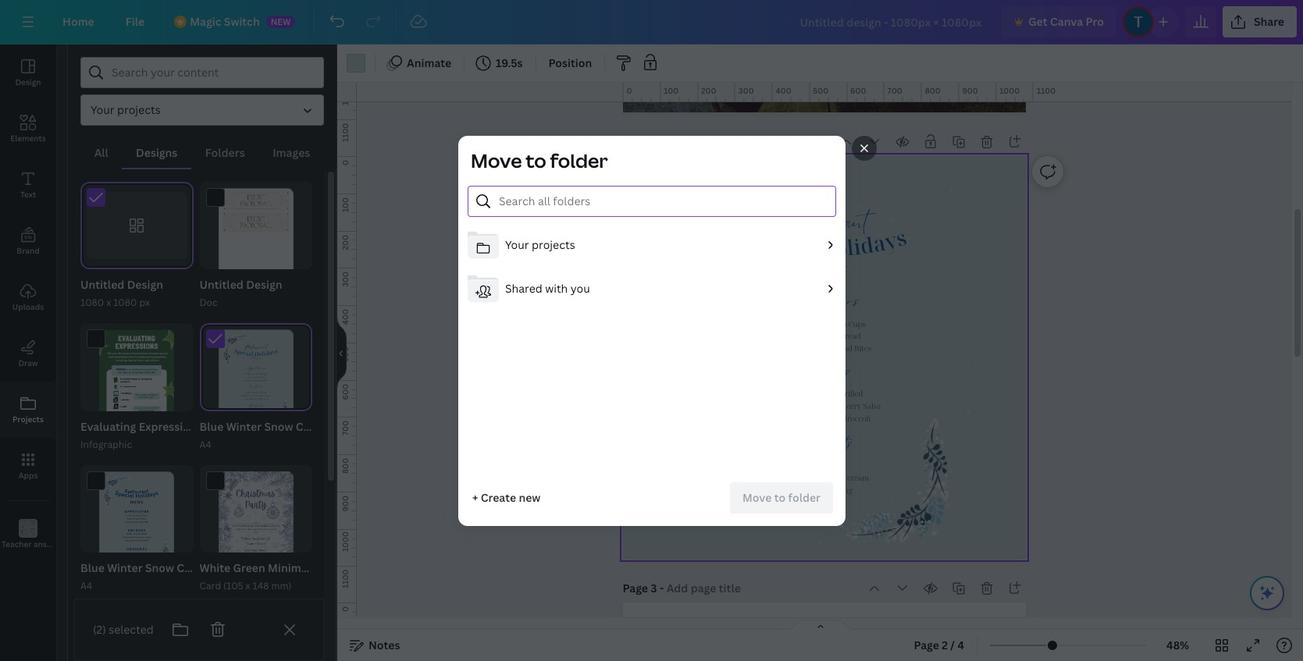Task type: locate. For each thing, give the bounding box(es) containing it.
0 horizontal spatial christmas
[[177, 561, 231, 576]]

with left you
[[545, 281, 568, 295]]

folder left page 2 -
[[550, 147, 608, 173]]

0 horizontal spatial untitled design group
[[80, 182, 193, 311]]

butter
[[786, 389, 807, 399]]

0 horizontal spatial a4
[[80, 579, 92, 593]]

0 horizontal spatial chicken
[[768, 401, 796, 411]]

folders button
[[191, 138, 259, 168]]

menu for bottom blue winter snow christmas menu group
[[233, 561, 263, 576]]

text
[[20, 189, 36, 200]]

0 horizontal spatial move
[[470, 147, 522, 173]]

untitled up doc
[[200, 277, 243, 292]]

1 untitled from the left
[[80, 277, 124, 292]]

projects button
[[0, 382, 56, 438]]

148
[[253, 579, 269, 593]]

page up the "search all folders" search field at the top of the page
[[623, 134, 648, 149]]

2 untitled from the left
[[200, 277, 243, 292]]

cups
[[848, 319, 865, 329]]

1 vertical spatial to
[[774, 490, 785, 505]]

winter up (2) selected in the left of the page
[[107, 561, 143, 576]]

teacher answer keys
[[2, 539, 79, 550]]

+ create new
[[472, 490, 540, 505]]

2 left '/'
[[942, 638, 948, 653]]

snow for top blue winter snow christmas menu group
[[264, 419, 293, 434]]

px
[[139, 296, 150, 310]]

x left the px
[[106, 296, 111, 310]]

you
[[570, 281, 590, 295]]

(2)
[[93, 622, 106, 637]]

hide image
[[337, 315, 347, 390]]

0 horizontal spatial winter
[[107, 561, 143, 576]]

main menu bar
[[0, 0, 1303, 45]]

page for page 2
[[623, 134, 648, 149]]

0 vertical spatial winter
[[226, 419, 262, 434]]

untitled design 1080 x 1080 px
[[80, 277, 163, 310]]

x inside white green minimalist merry christmas card portrait group
[[246, 579, 250, 593]]

your projects
[[505, 237, 575, 252]]

with down macaroons
[[817, 473, 833, 484]]

blue
[[200, 419, 224, 434], [80, 561, 104, 576]]

christmas down the hide image
[[296, 419, 350, 434]]

move
[[470, 147, 522, 173], [742, 490, 771, 505]]

0 horizontal spatial untitled
[[80, 277, 124, 292]]

expressions
[[139, 419, 202, 434]]

1 vertical spatial x
[[246, 579, 250, 593]]

chicken up sour
[[768, 401, 796, 411]]

all
[[94, 145, 108, 160]]

untitled design group
[[80, 182, 193, 311], [200, 182, 312, 311]]

1 - from the top
[[659, 134, 664, 149]]

chili
[[783, 319, 799, 329]]

1 vertical spatial move
[[742, 490, 771, 505]]

move to folder
[[470, 147, 608, 173], [742, 490, 820, 505]]

folders
[[205, 145, 245, 160]]

1 vertical spatial snow
[[145, 561, 174, 576]]

- right 3
[[660, 581, 664, 596]]

infographic down evaluating
[[80, 438, 132, 451]]

1 horizontal spatial move to folder
[[742, 490, 820, 505]]

projects
[[12, 414, 44, 425]]

2 horizontal spatial menu
[[802, 264, 848, 284]]

1 vertical spatial 2
[[942, 638, 948, 653]]

canva
[[1050, 14, 1083, 29]]

0 horizontal spatial infographic
[[80, 438, 132, 451]]

1 horizontal spatial folder
[[788, 490, 820, 505]]

evaluating
[[80, 419, 136, 434]]

1 vertical spatial blue
[[80, 561, 104, 576]]

group
[[80, 182, 193, 270], [200, 182, 312, 295], [80, 324, 193, 518], [200, 324, 312, 436], [80, 465, 193, 578], [200, 465, 312, 578], [80, 607, 193, 661], [200, 607, 312, 661]]

0 horizontal spatial snow
[[145, 561, 174, 576]]

winter
[[226, 419, 262, 434], [107, 561, 143, 576]]

get canva pro button
[[1002, 6, 1117, 37]]

uploads button
[[0, 269, 56, 326]]

to
[[525, 147, 546, 173], [774, 490, 785, 505]]

0 horizontal spatial 1080
[[80, 296, 104, 310]]

winter right "expressions"
[[226, 419, 262, 434]]

blue winter snow christmas menu a4 for bottom blue winter snow christmas menu group
[[80, 561, 263, 593]]

1 horizontal spatial x
[[246, 579, 250, 593]]

design
[[15, 77, 41, 87], [127, 277, 163, 292], [246, 277, 282, 292]]

images
[[273, 145, 310, 160]]

0 vertical spatial blue winter snow christmas menu a4
[[200, 419, 382, 451]]

0 vertical spatial x
[[106, 296, 111, 310]]

selected
[[109, 622, 154, 637]]

home
[[62, 14, 94, 29]]

0 vertical spatial -
[[659, 134, 664, 149]]

apps
[[18, 470, 38, 481]]

untitled inside untitled design doc
[[200, 277, 243, 292]]

0 horizontal spatial x
[[106, 296, 111, 310]]

new
[[271, 16, 291, 27]]

1 horizontal spatial blue
[[200, 419, 224, 434]]

with down fresh
[[824, 413, 840, 424]]

1 horizontal spatial 1080
[[113, 296, 137, 310]]

switch
[[224, 14, 260, 29]]

0 vertical spatial snow
[[264, 419, 293, 434]]

Search your content search field
[[112, 58, 314, 87]]

desserts macaroons lava cake with ice cream vanilla pudding
[[779, 443, 869, 496]]

with up salmon
[[798, 401, 814, 411]]

x left 148
[[246, 579, 250, 593]]

2 horizontal spatial design
[[246, 277, 282, 292]]

0 vertical spatial menu
[[802, 264, 848, 284]]

- left page title text box on the top of the page
[[659, 134, 664, 149]]

2 vertical spatial page
[[914, 638, 939, 653]]

0 vertical spatial blue
[[200, 419, 224, 434]]

list
[[458, 223, 845, 310]]

entrees butter chicken grilled chicken with fresh cherry salsa sour salmon with broccoli
[[768, 371, 881, 424]]

desserts
[[796, 443, 853, 461]]

new
[[518, 490, 540, 505]]

1 vertical spatial a4
[[80, 579, 92, 593]]

create
[[480, 490, 516, 505]]

bread
[[840, 331, 861, 341]]

infographic right "expressions"
[[205, 419, 266, 434]]

2 1080 from the left
[[113, 296, 137, 310]]

1080
[[80, 296, 104, 310], [113, 296, 137, 310]]

design inside untitled design doc
[[246, 277, 282, 292]]

1 horizontal spatial move
[[742, 490, 771, 505]]

cream
[[847, 473, 869, 484]]

get canva pro
[[1029, 14, 1104, 29]]

2 - from the top
[[660, 581, 664, 596]]

+ create new button
[[470, 482, 542, 513]]

folder
[[550, 147, 608, 173], [788, 490, 820, 505]]

blue winter snow christmas menu group
[[200, 324, 382, 453], [80, 465, 263, 594]]

0 horizontal spatial menu
[[233, 561, 263, 576]]

ice
[[835, 473, 845, 484]]

2 left page title text box on the top of the page
[[651, 134, 657, 149]]

1 vertical spatial folder
[[788, 490, 820, 505]]

0 horizontal spatial 2
[[651, 134, 657, 149]]

1 horizontal spatial christmas
[[296, 419, 350, 434]]

with inside "button"
[[545, 281, 568, 295]]

0 vertical spatial 2
[[651, 134, 657, 149]]

1 horizontal spatial untitled
[[200, 277, 243, 292]]

1 horizontal spatial untitled design group
[[200, 182, 312, 311]]

folder inside button
[[788, 490, 820, 505]]

2
[[651, 134, 657, 149], [942, 638, 948, 653]]

chicken up fresh
[[809, 389, 837, 399]]

1 vertical spatial chicken
[[768, 401, 796, 411]]

christmas up card on the bottom left
[[177, 561, 231, 576]]

with
[[545, 281, 568, 295], [798, 401, 814, 411], [824, 413, 840, 424], [817, 473, 833, 484]]

1 horizontal spatial menu
[[352, 419, 382, 434]]

1 horizontal spatial to
[[774, 490, 785, 505]]

1 vertical spatial infographic
[[80, 438, 132, 451]]

text button
[[0, 157, 56, 213]]

1 vertical spatial menu
[[352, 419, 382, 434]]

move to folder inside button
[[742, 490, 820, 505]]

1 vertical spatial blue winter snow christmas menu a4
[[80, 561, 263, 593]]

0 horizontal spatial blue
[[80, 561, 104, 576]]

page left 3
[[623, 581, 648, 596]]

untitled right side panel tab list
[[80, 277, 124, 292]]

page 3 -
[[623, 581, 667, 596]]

pudding
[[823, 485, 852, 496]]

0 horizontal spatial design
[[15, 77, 41, 87]]

1 horizontal spatial design
[[127, 277, 163, 292]]

folder down cake
[[788, 490, 820, 505]]

1 horizontal spatial winter
[[226, 419, 262, 434]]

menu
[[802, 264, 848, 284], [352, 419, 382, 434], [233, 561, 263, 576]]

1 horizontal spatial chicken
[[809, 389, 837, 399]]

vanilla
[[796, 485, 821, 496]]

0 vertical spatial folder
[[550, 147, 608, 173]]

1 horizontal spatial a4
[[200, 438, 211, 451]]

0 horizontal spatial move to folder
[[470, 147, 608, 173]]

salsa
[[863, 401, 881, 411]]

1 untitled design group from the left
[[80, 182, 193, 311]]

images button
[[259, 138, 324, 168]]

1 horizontal spatial infographic
[[205, 419, 266, 434]]

1 horizontal spatial 2
[[942, 638, 948, 653]]

magic
[[190, 14, 221, 29]]

2 inside button
[[942, 638, 948, 653]]

winter for bottom blue winter snow christmas menu group
[[107, 561, 143, 576]]

mm)
[[271, 579, 292, 593]]

page left '/'
[[914, 638, 939, 653]]

notes
[[369, 638, 400, 653]]

draw button
[[0, 326, 56, 382]]

Search all folders search field
[[499, 186, 826, 216]]

1 vertical spatial page
[[623, 581, 648, 596]]

0 vertical spatial infographic
[[205, 419, 266, 434]]

-
[[659, 134, 664, 149], [660, 581, 664, 596]]

0 vertical spatial page
[[623, 134, 648, 149]]

2 vertical spatial menu
[[233, 561, 263, 576]]

untitled inside the untitled design 1080 x 1080 px
[[80, 277, 124, 292]]

1 horizontal spatial snow
[[264, 419, 293, 434]]

snow for bottom blue winter snow christmas menu group
[[145, 561, 174, 576]]

1 vertical spatial move to folder
[[742, 490, 820, 505]]

design button
[[0, 45, 56, 101]]

design inside the untitled design 1080 x 1080 px
[[127, 277, 163, 292]]

chicken
[[809, 389, 837, 399], [768, 401, 796, 411]]

1 vertical spatial -
[[660, 581, 664, 596]]

1 vertical spatial winter
[[107, 561, 143, 576]]

shared with you button
[[467, 273, 836, 307]]

0 horizontal spatial to
[[525, 147, 546, 173]]



Task type: vqa. For each thing, say whether or not it's contained in the screenshot.
second Grab from the right
no



Task type: describe. For each thing, give the bounding box(es) containing it.
move inside button
[[742, 490, 771, 505]]

2 for /
[[942, 638, 948, 653]]

brand button
[[0, 213, 56, 269]]

apps button
[[0, 438, 56, 494]]

cake
[[798, 473, 815, 484]]

salmon
[[796, 413, 822, 424]]

designs button
[[122, 138, 191, 168]]

4
[[958, 638, 964, 653]]

list containing your projects
[[458, 223, 845, 310]]

draw
[[18, 358, 38, 369]]

quinoa
[[777, 343, 803, 354]]

your
[[505, 237, 529, 252]]

Design title text field
[[787, 6, 996, 37]]

page 2 / 4 button
[[908, 633, 971, 658]]

cherry
[[837, 401, 861, 411]]

blue for bottom blue winter snow christmas menu group
[[80, 561, 104, 576]]

tomato
[[805, 343, 832, 354]]

untitled for untitled design doc
[[200, 277, 243, 292]]

get
[[1029, 14, 1048, 29]]

(105
[[223, 579, 243, 593]]

pro
[[1086, 14, 1104, 29]]

0 vertical spatial move
[[470, 147, 522, 173]]

shared
[[505, 281, 542, 295]]

lava
[[779, 473, 797, 484]]

design inside button
[[15, 77, 41, 87]]

0 vertical spatial christmas
[[296, 419, 350, 434]]

19.5s
[[496, 55, 523, 70]]

elements button
[[0, 101, 56, 157]]

blue for top blue winter snow christmas menu group
[[200, 419, 224, 434]]

bites
[[854, 343, 871, 354]]

magic switch
[[190, 14, 260, 29]]

move to folder button
[[730, 482, 833, 513]]

+
[[472, 490, 478, 505]]

Page title text field
[[666, 134, 742, 150]]

page 2 / 4
[[914, 638, 964, 653]]

to inside the move to folder button
[[774, 490, 785, 505]]

- for page 2 -
[[659, 134, 664, 149]]

3
[[651, 581, 657, 596]]

home link
[[50, 6, 107, 37]]

grilled
[[839, 389, 863, 399]]

19.5s button
[[471, 51, 529, 76]]

0 vertical spatial to
[[525, 147, 546, 173]]

0 vertical spatial a4
[[200, 438, 211, 451]]

broccoli
[[842, 413, 870, 424]]

uploads
[[12, 301, 44, 312]]

macaroons
[[805, 461, 844, 471]]

page 2 -
[[623, 134, 666, 149]]

- for page 3 -
[[660, 581, 664, 596]]

2 for -
[[651, 134, 657, 149]]

teacher
[[2, 539, 32, 550]]

untitled for untitled design 1080 x 1080 px
[[80, 277, 124, 292]]

with inside desserts macaroons lava cake with ice cream vanilla pudding
[[817, 473, 833, 484]]

brand
[[17, 245, 40, 256]]

0 vertical spatial chicken
[[809, 389, 837, 399]]

/
[[951, 638, 955, 653]]

1 vertical spatial christmas
[[177, 561, 231, 576]]

menu for top blue winter snow christmas menu group
[[352, 419, 382, 434]]

designs
[[136, 145, 178, 160]]

1 1080 from the left
[[80, 296, 104, 310]]

doc
[[200, 296, 218, 310]]

salad
[[833, 343, 852, 354]]

elements
[[10, 133, 46, 144]]

page for page 3
[[623, 581, 648, 596]]

untitled design doc
[[200, 277, 282, 310]]

entrees
[[799, 371, 851, 389]]

your projects button
[[467, 229, 836, 264]]

notes button
[[344, 633, 406, 658]]

x inside the untitled design 1080 x 1080 px
[[106, 296, 111, 310]]

Page title text field
[[667, 581, 742, 597]]

1 vertical spatial blue winter snow christmas menu group
[[80, 465, 263, 594]]

0 horizontal spatial folder
[[550, 147, 608, 173]]

canva assistant image
[[1258, 584, 1277, 603]]

all button
[[80, 138, 122, 168]]

sour
[[778, 413, 794, 424]]

white green minimalist merry christmas card portrait group
[[200, 465, 312, 594]]

design for untitled design doc
[[246, 277, 282, 292]]

projects
[[531, 237, 575, 252]]

design for untitled design 1080 x 1080 px
[[127, 277, 163, 292]]

garlic
[[817, 331, 838, 341]]

caprese
[[788, 331, 815, 341]]

0 vertical spatial move to folder
[[470, 147, 608, 173]]

shrimp
[[820, 319, 846, 329]]

show pages image
[[783, 619, 858, 632]]

chili lime shrimp cups caprese garlic bread quinoa tomato salad bites
[[777, 319, 871, 354]]

appetizers
[[790, 301, 860, 319]]

answer
[[34, 539, 61, 550]]

2 untitled design group from the left
[[200, 182, 312, 311]]

side panel tab list
[[0, 45, 79, 563]]

evaluating expressions infographic group
[[80, 324, 266, 518]]

(2) selected
[[93, 622, 154, 637]]

keys
[[62, 539, 79, 550]]

;
[[27, 540, 29, 550]]

shared with you
[[505, 281, 590, 295]]

lime
[[801, 319, 819, 329]]

page inside button
[[914, 638, 939, 653]]

blue winter snow christmas menu a4 for top blue winter snow christmas menu group
[[200, 419, 382, 451]]

0 vertical spatial blue winter snow christmas menu group
[[200, 324, 382, 453]]

card (105 x 148 mm)
[[200, 579, 292, 593]]

winter for top blue winter snow christmas menu group
[[226, 419, 262, 434]]



